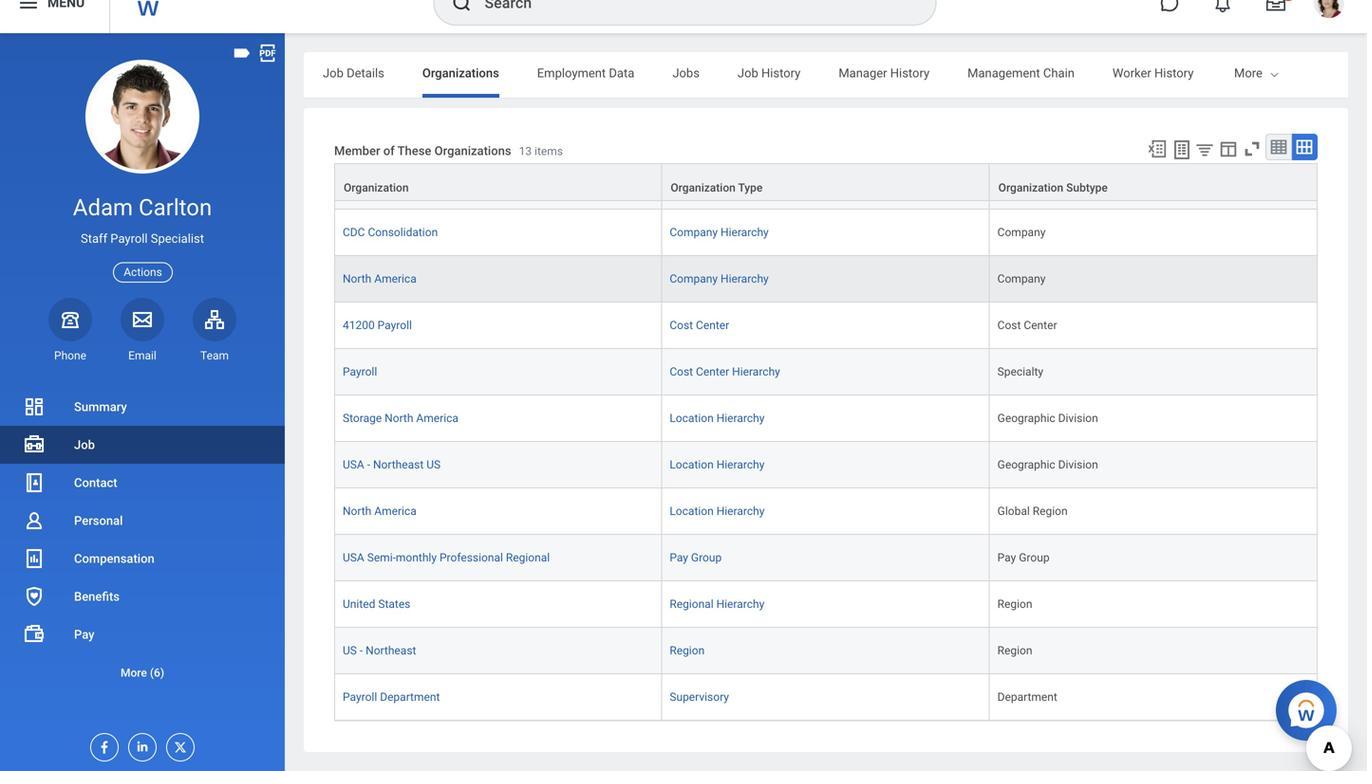 Task type: vqa. For each thing, say whether or not it's contained in the screenshot.


Task type: locate. For each thing, give the bounding box(es) containing it.
0 vertical spatial geographic division element
[[998, 408, 1098, 425]]

more
[[1234, 66, 1263, 80], [121, 667, 147, 680]]

1 vertical spatial location hierarchy
[[670, 459, 765, 472]]

2 geographic division from the top
[[998, 459, 1098, 472]]

location hierarchy link
[[670, 408, 765, 425], [670, 455, 765, 472], [670, 501, 765, 519]]

2 location hierarchy from the top
[[670, 459, 765, 472]]

toolbar
[[1138, 134, 1318, 163]]

more (6) button
[[0, 662, 285, 685]]

usa
[[343, 459, 364, 472], [343, 552, 364, 565]]

2 history from the left
[[890, 66, 930, 80]]

carlton
[[139, 194, 212, 221]]

0 vertical spatial geographic
[[998, 412, 1056, 425]]

Search Workday  search field
[[485, 0, 897, 24]]

america for location hierarchy
[[374, 505, 417, 519]]

group down the global region
[[1019, 552, 1050, 565]]

3 organization from the left
[[999, 181, 1064, 195]]

0 vertical spatial america
[[374, 273, 417, 286]]

items
[[535, 145, 563, 158]]

company element
[[998, 176, 1046, 193], [998, 222, 1046, 239], [998, 269, 1046, 286]]

cost center for cost center element
[[998, 319, 1057, 332]]

2 geographic division element from the top
[[998, 455, 1098, 472]]

geographic up global region element
[[998, 459, 1056, 472]]

cost center link
[[670, 315, 729, 332]]

geographic division down specialty
[[998, 412, 1098, 425]]

2 north america from the top
[[343, 505, 417, 519]]

0 horizontal spatial us
[[343, 645, 357, 658]]

0 vertical spatial division
[[1058, 412, 1098, 425]]

north america link down usa - northeast us
[[343, 501, 417, 519]]

2 location from the top
[[670, 459, 714, 472]]

geographic division element
[[998, 408, 1098, 425], [998, 455, 1098, 472]]

row containing usa - northeast us
[[334, 443, 1318, 489]]

department
[[380, 691, 440, 705], [998, 691, 1058, 705]]

1 vertical spatial company hierarchy
[[670, 226, 769, 239]]

1 vertical spatial america
[[416, 412, 459, 425]]

cost
[[670, 319, 693, 332], [998, 319, 1021, 332], [670, 366, 693, 379]]

tab list
[[304, 52, 1367, 98]]

more inside more (6) dropdown button
[[121, 667, 147, 680]]

2 division from the top
[[1058, 459, 1098, 472]]

pay up regional hierarchy link on the bottom
[[670, 552, 688, 565]]

center up specialty "element"
[[1024, 319, 1057, 332]]

1 group from the left
[[691, 552, 722, 565]]

pay
[[670, 552, 688, 565], [998, 552, 1016, 565], [74, 628, 94, 642]]

region element for region
[[998, 641, 1033, 658]]

2 horizontal spatial job
[[738, 66, 758, 80]]

job left details
[[323, 66, 344, 80]]

geographic division
[[998, 412, 1098, 425], [998, 459, 1098, 472]]

1 vertical spatial regional
[[670, 598, 714, 612]]

1 vertical spatial division
[[1058, 459, 1098, 472]]

group for pay group link
[[691, 552, 722, 565]]

row containing 41200 payroll
[[334, 303, 1318, 349]]

all
[[343, 180, 356, 193]]

2 cost center from the left
[[998, 319, 1057, 332]]

team link
[[193, 298, 236, 364]]

region right global
[[1033, 505, 1068, 519]]

1 vertical spatial region element
[[998, 641, 1033, 658]]

cost center hierarchy link
[[670, 362, 780, 379]]

organization left type
[[671, 181, 736, 195]]

north for company hierarchy
[[343, 273, 372, 286]]

geographic division up global region element
[[998, 459, 1098, 472]]

pay down benefits
[[74, 628, 94, 642]]

x image
[[167, 735, 188, 756]]

all gms
[[343, 180, 383, 193]]

location hierarchy link for north america
[[670, 501, 765, 519]]

1 horizontal spatial pay
[[670, 552, 688, 565]]

geographic division for first geographic division element from the bottom of the page
[[998, 459, 1098, 472]]

more left (6)
[[121, 667, 147, 680]]

1 vertical spatial us
[[343, 645, 357, 658]]

cost for cost center hierarchy link
[[670, 366, 693, 379]]

pay image
[[23, 624, 46, 647]]

1 department from the left
[[380, 691, 440, 705]]

north up semi-
[[343, 505, 372, 519]]

payroll down adam carlton
[[110, 232, 148, 246]]

1 cost center from the left
[[670, 319, 729, 332]]

0 horizontal spatial job
[[74, 438, 95, 452]]

1 vertical spatial company hierarchy link
[[670, 222, 769, 239]]

2 company hierarchy from the top
[[670, 226, 769, 239]]

1 geographic division element from the top
[[998, 408, 1098, 425]]

2 company hierarchy link from the top
[[670, 222, 769, 239]]

location
[[670, 412, 714, 425], [670, 459, 714, 472], [670, 505, 714, 519]]

row containing organization
[[334, 163, 1318, 201]]

0 horizontal spatial department
[[380, 691, 440, 705]]

geographic division element down specialty
[[998, 408, 1098, 425]]

list
[[0, 388, 285, 692]]

america down cdc consolidation
[[374, 273, 417, 286]]

0 horizontal spatial organization
[[344, 181, 409, 195]]

1 vertical spatial geographic division
[[998, 459, 1098, 472]]

1 horizontal spatial department
[[998, 691, 1058, 705]]

job right 'jobs'
[[738, 66, 758, 80]]

1 vertical spatial northeast
[[366, 645, 416, 658]]

3 company hierarchy link from the top
[[670, 269, 769, 286]]

cost up specialty "element"
[[998, 319, 1021, 332]]

regional hierarchy link
[[670, 594, 765, 612]]

2 group from the left
[[1019, 552, 1050, 565]]

0 horizontal spatial pay group
[[670, 552, 722, 565]]

america up usa - northeast us link at the left bottom
[[416, 412, 459, 425]]

region element
[[998, 594, 1033, 612], [998, 641, 1033, 658]]

organization left subtype
[[999, 181, 1064, 195]]

north america
[[343, 273, 417, 286], [343, 505, 417, 519]]

1 company element from the top
[[998, 176, 1046, 193]]

usa down storage
[[343, 459, 364, 472]]

0 vertical spatial geographic division
[[998, 412, 1098, 425]]

row
[[334, 163, 1318, 201], [334, 163, 1318, 210], [334, 210, 1318, 256], [334, 256, 1318, 303], [334, 303, 1318, 349], [334, 349, 1318, 396], [334, 396, 1318, 443], [334, 443, 1318, 489], [334, 489, 1318, 536], [334, 536, 1318, 582], [334, 582, 1318, 629], [334, 629, 1318, 675], [334, 675, 1318, 722]]

history right worker
[[1155, 66, 1194, 80]]

company element for all gms
[[998, 176, 1046, 193]]

summary link
[[0, 388, 285, 426]]

cost up cost center hierarchy link
[[670, 319, 693, 332]]

1 vertical spatial geographic division element
[[998, 455, 1098, 472]]

1 vertical spatial organizations
[[435, 144, 511, 158]]

history right manager
[[890, 66, 930, 80]]

1 pay group from the left
[[670, 552, 722, 565]]

history for manager history
[[890, 66, 930, 80]]

1 vertical spatial north
[[385, 412, 413, 425]]

payroll
[[110, 232, 148, 246], [378, 319, 412, 332], [343, 366, 377, 379], [343, 691, 377, 705]]

1 vertical spatial company element
[[998, 222, 1046, 239]]

regional hierarchy
[[670, 598, 765, 612]]

group up regional hierarchy link on the bottom
[[691, 552, 722, 565]]

2 company element from the top
[[998, 222, 1046, 239]]

jobs
[[673, 66, 700, 80]]

geographic division element up global region element
[[998, 455, 1098, 472]]

region element down pay group element
[[998, 594, 1033, 612]]

team adam carlton element
[[193, 348, 236, 364]]

0 vertical spatial more
[[1234, 66, 1263, 80]]

company element left subtype
[[998, 176, 1046, 193]]

1 region element from the top
[[998, 594, 1033, 612]]

north up 41200
[[343, 273, 372, 286]]

1 location hierarchy from the top
[[670, 412, 765, 425]]

2 geographic from the top
[[998, 459, 1056, 472]]

us down storage north america
[[427, 459, 441, 472]]

america
[[374, 273, 417, 286], [416, 412, 459, 425], [374, 505, 417, 519]]

cost center hierarchy
[[670, 366, 780, 379]]

41200 payroll
[[343, 319, 412, 332]]

united
[[343, 598, 375, 612]]

0 vertical spatial northeast
[[373, 459, 424, 472]]

1 geographic division from the top
[[998, 412, 1098, 425]]

3 history from the left
[[1155, 66, 1194, 80]]

location hierarchy for storage north america
[[670, 412, 765, 425]]

1 horizontal spatial history
[[890, 66, 930, 80]]

2 horizontal spatial organization
[[999, 181, 1064, 195]]

3 company element from the top
[[998, 269, 1046, 286]]

1 vertical spatial north america
[[343, 505, 417, 519]]

0 vertical spatial company element
[[998, 176, 1046, 193]]

1 horizontal spatial organization
[[671, 181, 736, 195]]

1 vertical spatial north america link
[[343, 501, 417, 519]]

0 horizontal spatial more
[[121, 667, 147, 680]]

0 vertical spatial company hierarchy
[[670, 180, 769, 193]]

0 vertical spatial location hierarchy link
[[670, 408, 765, 425]]

specialty element
[[998, 362, 1044, 379]]

northeast for usa
[[373, 459, 424, 472]]

- down united
[[360, 645, 363, 658]]

cost center up specialty "element"
[[998, 319, 1057, 332]]

job for job details
[[323, 66, 344, 80]]

2 department from the left
[[998, 691, 1058, 705]]

company element down organization subtype
[[998, 222, 1046, 239]]

organization
[[344, 181, 409, 195], [671, 181, 736, 195], [999, 181, 1064, 195]]

company up cost center element
[[998, 273, 1046, 286]]

america for company hierarchy
[[374, 273, 417, 286]]

usa for usa - northeast us
[[343, 459, 364, 472]]

company up cost center link
[[670, 273, 718, 286]]

1 usa from the top
[[343, 459, 364, 472]]

north america up semi-
[[343, 505, 417, 519]]

group
[[691, 552, 722, 565], [1019, 552, 1050, 565]]

2 north america link from the top
[[343, 501, 417, 519]]

0 vertical spatial organizations
[[422, 66, 499, 80]]

storage north america
[[343, 412, 459, 425]]

semi-
[[367, 552, 396, 565]]

0 vertical spatial usa
[[343, 459, 364, 472]]

organizations
[[422, 66, 499, 80], [435, 144, 511, 158]]

1 vertical spatial geographic
[[998, 459, 1056, 472]]

usa inside usa - northeast us link
[[343, 459, 364, 472]]

history left manager
[[761, 66, 801, 80]]

1 vertical spatial location
[[670, 459, 714, 472]]

0 vertical spatial north america link
[[343, 269, 417, 286]]

view team image
[[203, 308, 226, 331]]

3 location hierarchy link from the top
[[670, 501, 765, 519]]

1 location hierarchy link from the top
[[670, 408, 765, 425]]

2 pay group from the left
[[998, 552, 1050, 565]]

2 vertical spatial location hierarchy link
[[670, 501, 765, 519]]

0 vertical spatial regional
[[506, 552, 550, 565]]

northeast up the payroll department link
[[366, 645, 416, 658]]

3 location hierarchy from the top
[[670, 505, 765, 519]]

cost for cost center element
[[998, 319, 1021, 332]]

0 horizontal spatial -
[[360, 645, 363, 658]]

consolidation
[[368, 226, 438, 239]]

3 location from the top
[[670, 505, 714, 519]]

usa semi-monthly professional regional link
[[343, 548, 550, 565]]

phone adam carlton element
[[48, 348, 92, 364]]

email button
[[121, 298, 164, 364]]

search image
[[451, 0, 473, 14]]

2 horizontal spatial pay
[[998, 552, 1016, 565]]

1 north america link from the top
[[343, 269, 417, 286]]

monthly
[[396, 552, 437, 565]]

personal link
[[0, 502, 285, 540]]

data
[[609, 66, 635, 80]]

pay group down the global region
[[998, 552, 1050, 565]]

organization inside popup button
[[671, 181, 736, 195]]

1 horizontal spatial more
[[1234, 66, 1263, 80]]

specialist
[[151, 232, 204, 246]]

chain
[[1043, 66, 1075, 80]]

payroll department
[[343, 691, 440, 705]]

2 horizontal spatial history
[[1155, 66, 1194, 80]]

0 vertical spatial location hierarchy
[[670, 412, 765, 425]]

row containing usa semi-monthly professional regional
[[334, 536, 1318, 582]]

north america link down cdc consolidation
[[343, 269, 417, 286]]

location for storage north america
[[670, 412, 714, 425]]

1 horizontal spatial job
[[323, 66, 344, 80]]

region
[[1033, 505, 1068, 519], [998, 598, 1033, 612], [670, 645, 705, 658], [998, 645, 1033, 658]]

location for north america
[[670, 505, 714, 519]]

2 organization from the left
[[671, 181, 736, 195]]

hierarchy
[[721, 180, 769, 193], [721, 226, 769, 239], [721, 273, 769, 286], [732, 366, 780, 379], [717, 412, 765, 425], [717, 459, 765, 472], [717, 505, 765, 519], [716, 598, 765, 612]]

tab list containing job details
[[304, 52, 1367, 98]]

2 vertical spatial north
[[343, 505, 372, 519]]

history for worker history
[[1155, 66, 1194, 80]]

(6)
[[150, 667, 164, 680]]

cost down cost center link
[[670, 366, 693, 379]]

america down usa - northeast us
[[374, 505, 417, 519]]

organization down of
[[344, 181, 409, 195]]

center
[[696, 319, 729, 332], [1024, 319, 1057, 332], [696, 366, 729, 379]]

navigation pane region
[[0, 33, 285, 772]]

usa left semi-
[[343, 552, 364, 565]]

payroll down us - northeast
[[343, 691, 377, 705]]

1 division from the top
[[1058, 412, 1098, 425]]

- for usa
[[367, 459, 370, 472]]

geographic
[[998, 412, 1056, 425], [998, 459, 1056, 472]]

banner
[[0, 0, 1367, 33]]

-
[[367, 459, 370, 472], [360, 645, 363, 658]]

organizations up 'organization' "popup button" at the top left of the page
[[435, 144, 511, 158]]

us down united
[[343, 645, 357, 658]]

1 horizontal spatial pay group
[[998, 552, 1050, 565]]

0 horizontal spatial group
[[691, 552, 722, 565]]

usa inside the usa semi-monthly professional regional link
[[343, 552, 364, 565]]

0 horizontal spatial pay
[[74, 628, 94, 642]]

2 vertical spatial location hierarchy
[[670, 505, 765, 519]]

us
[[427, 459, 441, 472], [343, 645, 357, 658]]

0 vertical spatial -
[[367, 459, 370, 472]]

row containing payroll
[[334, 349, 1318, 396]]

0 vertical spatial location
[[670, 412, 714, 425]]

pay group
[[670, 552, 722, 565], [998, 552, 1050, 565]]

more up fullscreen icon
[[1234, 66, 1263, 80]]

0 vertical spatial us
[[427, 459, 441, 472]]

- inside 'link'
[[360, 645, 363, 658]]

1 north america from the top
[[343, 273, 417, 286]]

2 region element from the top
[[998, 641, 1033, 658]]

- down storage
[[367, 459, 370, 472]]

company
[[670, 180, 718, 193], [998, 180, 1046, 193], [670, 226, 718, 239], [998, 226, 1046, 239], [670, 273, 718, 286], [998, 273, 1046, 286]]

1 history from the left
[[761, 66, 801, 80]]

benefits
[[74, 590, 120, 604]]

cost center up cost center hierarchy link
[[670, 319, 729, 332]]

company hierarchy
[[670, 180, 769, 193], [670, 226, 769, 239], [670, 273, 769, 286]]

payroll right 41200
[[378, 319, 412, 332]]

region up supervisory link
[[670, 645, 705, 658]]

hierarchy inside regional hierarchy link
[[716, 598, 765, 612]]

2 vertical spatial company element
[[998, 269, 1046, 286]]

0 vertical spatial north
[[343, 273, 372, 286]]

region element up department element
[[998, 641, 1033, 658]]

regional up region link
[[670, 598, 714, 612]]

organizations down search image
[[422, 66, 499, 80]]

1 vertical spatial more
[[121, 667, 147, 680]]

1 horizontal spatial -
[[367, 459, 370, 472]]

us - northeast
[[343, 645, 416, 658]]

company left type
[[670, 180, 718, 193]]

1 vertical spatial -
[[360, 645, 363, 658]]

1 vertical spatial location hierarchy link
[[670, 455, 765, 472]]

center up cost center hierarchy link
[[696, 319, 729, 332]]

2 vertical spatial location
[[670, 505, 714, 519]]

3 company hierarchy from the top
[[670, 273, 769, 286]]

pay group for pay group element
[[998, 552, 1050, 565]]

department element
[[998, 688, 1058, 705]]

company element up cost center element
[[998, 269, 1046, 286]]

north
[[343, 273, 372, 286], [385, 412, 413, 425], [343, 505, 372, 519]]

geographic down specialty
[[998, 412, 1056, 425]]

2 usa from the top
[[343, 552, 364, 565]]

1 organization from the left
[[344, 181, 409, 195]]

row containing us - northeast
[[334, 629, 1318, 675]]

0 vertical spatial north america
[[343, 273, 417, 286]]

regional right professional
[[506, 552, 550, 565]]

0 vertical spatial region element
[[998, 594, 1033, 612]]

pay for pay group link
[[670, 552, 688, 565]]

northeast for us
[[366, 645, 416, 658]]

center down cost center link
[[696, 366, 729, 379]]

northeast down storage north america
[[373, 459, 424, 472]]

1 horizontal spatial us
[[427, 459, 441, 472]]

pay down global
[[998, 552, 1016, 565]]

payroll inside the navigation pane region
[[110, 232, 148, 246]]

north america up the 41200 payroll link at the top left of page
[[343, 273, 417, 286]]

job up contact
[[74, 438, 95, 452]]

1 vertical spatial usa
[[343, 552, 364, 565]]

center for cost center link
[[696, 319, 729, 332]]

notifications large image
[[1213, 0, 1232, 12]]

pay inside list
[[74, 628, 94, 642]]

northeast inside 'link'
[[366, 645, 416, 658]]

north america for location
[[343, 505, 417, 519]]

pay group up regional hierarchy link on the bottom
[[670, 552, 722, 565]]

0 vertical spatial company hierarchy link
[[670, 176, 769, 193]]

1 location from the top
[[670, 412, 714, 425]]

1 horizontal spatial group
[[1019, 552, 1050, 565]]

cost center
[[670, 319, 729, 332], [998, 319, 1057, 332]]

organization for organization
[[344, 181, 409, 195]]

41200
[[343, 319, 375, 332]]

more (6) button
[[0, 654, 285, 692]]

company hierarchy link for cdc consolidation
[[670, 222, 769, 239]]

benefits image
[[23, 586, 46, 609]]

north right storage
[[385, 412, 413, 425]]

2 vertical spatial company hierarchy link
[[670, 269, 769, 286]]

2 vertical spatial america
[[374, 505, 417, 519]]

company left subtype
[[998, 180, 1046, 193]]

subtype
[[1066, 181, 1108, 195]]

1 horizontal spatial cost center
[[998, 319, 1057, 332]]

2 vertical spatial company hierarchy
[[670, 273, 769, 286]]

0 horizontal spatial history
[[761, 66, 801, 80]]

0 horizontal spatial cost center
[[670, 319, 729, 332]]



Task type: describe. For each thing, give the bounding box(es) containing it.
cost center for cost center link
[[670, 319, 729, 332]]

organization subtype button
[[990, 164, 1317, 200]]

states
[[378, 598, 411, 612]]

personal
[[74, 514, 123, 528]]

management chain
[[968, 66, 1075, 80]]

cdc consolidation link
[[343, 222, 438, 239]]

global
[[998, 505, 1030, 519]]

type
[[738, 181, 763, 195]]

phone image
[[57, 308, 84, 331]]

north america for company
[[343, 273, 417, 286]]

company hierarchy for north america
[[670, 273, 769, 286]]

organization type
[[671, 181, 763, 195]]

region link
[[670, 641, 705, 658]]

region up department element
[[998, 645, 1033, 658]]

member of these organizations 13 items
[[334, 144, 563, 158]]

supervisory link
[[670, 688, 729, 705]]

benefits link
[[0, 578, 285, 616]]

organization button
[[335, 164, 661, 200]]

storage
[[343, 412, 382, 425]]

member
[[334, 144, 380, 158]]

organization subtype
[[999, 181, 1108, 195]]

cost for cost center link
[[670, 319, 693, 332]]

contact
[[74, 476, 117, 490]]

supervisory
[[670, 691, 729, 705]]

geographic division for 1st geographic division element from the top of the page
[[998, 412, 1098, 425]]

41200 payroll link
[[343, 315, 412, 332]]

pay group for pay group link
[[670, 552, 722, 565]]

1 company hierarchy from the top
[[670, 180, 769, 193]]

center for cost center element
[[1024, 319, 1057, 332]]

row containing all gms
[[334, 163, 1318, 210]]

more for more (6)
[[121, 667, 147, 680]]

usa - northeast us
[[343, 459, 441, 472]]

additiona
[[1317, 66, 1367, 80]]

compensation
[[74, 552, 155, 566]]

job for job history
[[738, 66, 758, 80]]

usa - northeast us link
[[343, 455, 441, 472]]

1 company hierarchy link from the top
[[670, 176, 769, 193]]

division for 1st geographic division element from the top of the page
[[1058, 412, 1098, 425]]

location hierarchy for north america
[[670, 505, 765, 519]]

manager
[[839, 66, 887, 80]]

row containing cdc consolidation
[[334, 210, 1318, 256]]

compensation link
[[0, 540, 285, 578]]

gms
[[359, 180, 383, 193]]

staff payroll specialist
[[81, 232, 204, 246]]

all gms link
[[343, 176, 383, 193]]

company down organization subtype
[[998, 226, 1046, 239]]

usa for usa semi-monthly professional regional
[[343, 552, 364, 565]]

region down pay group element
[[998, 598, 1033, 612]]

united states
[[343, 598, 411, 612]]

us - northeast link
[[343, 641, 416, 658]]

team
[[200, 349, 229, 363]]

list containing summary
[[0, 388, 285, 692]]

pay group element
[[998, 548, 1050, 565]]

actions
[[124, 266, 162, 279]]

usa semi-monthly professional regional
[[343, 552, 550, 565]]

1 horizontal spatial regional
[[670, 598, 714, 612]]

america inside storage north america 'link'
[[416, 412, 459, 425]]

group for pay group element
[[1019, 552, 1050, 565]]

worker
[[1113, 66, 1152, 80]]

employment data
[[537, 66, 635, 80]]

global region element
[[998, 501, 1068, 519]]

actions button
[[113, 263, 173, 283]]

organization for organization type
[[671, 181, 736, 195]]

select to filter grid data image
[[1194, 140, 1215, 160]]

north for location hierarchy
[[343, 505, 372, 519]]

13
[[519, 145, 532, 158]]

storage north america link
[[343, 408, 459, 425]]

payroll link
[[343, 362, 377, 379]]

united states link
[[343, 594, 411, 612]]

facebook image
[[91, 735, 112, 756]]

job image
[[23, 434, 46, 457]]

hierarchy inside cost center hierarchy link
[[732, 366, 780, 379]]

compensation image
[[23, 548, 46, 571]]

more for more
[[1234, 66, 1263, 80]]

history for job history
[[761, 66, 801, 80]]

cdc consolidation
[[343, 226, 438, 239]]

payroll down 41200
[[343, 366, 377, 379]]

payroll department link
[[343, 688, 440, 705]]

mail image
[[131, 308, 154, 331]]

of
[[383, 144, 395, 158]]

row containing payroll department
[[334, 675, 1318, 722]]

specialty
[[998, 366, 1044, 379]]

company hierarchy for cdc consolidation
[[670, 226, 769, 239]]

cost center element
[[998, 315, 1057, 332]]

2 location hierarchy link from the top
[[670, 455, 765, 472]]

fullscreen image
[[1242, 139, 1263, 160]]

click to view/edit grid preferences image
[[1218, 139, 1239, 160]]

employment
[[537, 66, 606, 80]]

- for us
[[360, 645, 363, 658]]

company element for north america
[[998, 269, 1046, 286]]

inbox large image
[[1267, 0, 1286, 12]]

export to excel image
[[1147, 139, 1168, 160]]

job details
[[323, 66, 384, 80]]

worker history
[[1113, 66, 1194, 80]]

0 horizontal spatial regional
[[506, 552, 550, 565]]

adam carlton
[[73, 194, 212, 221]]

phone button
[[48, 298, 92, 364]]

summary
[[74, 400, 127, 414]]

justify image
[[17, 0, 40, 14]]

staff
[[81, 232, 107, 246]]

more (6)
[[121, 667, 164, 680]]

organizations inside tab list
[[422, 66, 499, 80]]

us inside us - northeast 'link'
[[343, 645, 357, 658]]

region element for regional hierarchy
[[998, 594, 1033, 612]]

cdc
[[343, 226, 365, 239]]

company element for cdc consolidation
[[998, 222, 1046, 239]]

email
[[128, 349, 157, 363]]

adam
[[73, 194, 133, 221]]

organization for organization subtype
[[999, 181, 1064, 195]]

row containing united states
[[334, 582, 1318, 629]]

timeline
[[1232, 66, 1279, 80]]

global region
[[998, 505, 1068, 519]]

job history
[[738, 66, 801, 80]]

manager history
[[839, 66, 930, 80]]

phone
[[54, 349, 86, 363]]

division for first geographic division element from the bottom of the page
[[1058, 459, 1098, 472]]

view printable version (pdf) image
[[257, 43, 278, 64]]

north america link for company hierarchy
[[343, 269, 417, 286]]

contact link
[[0, 464, 285, 502]]

email adam carlton element
[[121, 348, 164, 364]]

north inside 'link'
[[385, 412, 413, 425]]

contact image
[[23, 472, 46, 495]]

management
[[968, 66, 1040, 80]]

profile logan mcneil image
[[1314, 0, 1344, 22]]

company down organization type
[[670, 226, 718, 239]]

company hierarchy link for north america
[[670, 269, 769, 286]]

linkedin image
[[129, 735, 150, 755]]

center for cost center hierarchy link
[[696, 366, 729, 379]]

table image
[[1269, 138, 1288, 157]]

pay group link
[[670, 548, 722, 565]]

1 geographic from the top
[[998, 412, 1056, 425]]

north america link for location hierarchy
[[343, 501, 417, 519]]

us inside usa - northeast us link
[[427, 459, 441, 472]]

job link
[[0, 426, 285, 464]]

personal image
[[23, 510, 46, 533]]

export to worksheets image
[[1171, 139, 1194, 161]]

these
[[397, 144, 431, 158]]

details
[[347, 66, 384, 80]]

pay link
[[0, 616, 285, 654]]

professional
[[440, 552, 503, 565]]

tag image
[[232, 43, 253, 64]]

location hierarchy link for storage north america
[[670, 408, 765, 425]]

expand table image
[[1295, 138, 1314, 157]]

organization type button
[[662, 164, 989, 200]]

pay for pay group element
[[998, 552, 1016, 565]]

job inside the navigation pane region
[[74, 438, 95, 452]]

row containing storage north america
[[334, 396, 1318, 443]]

summary image
[[23, 396, 46, 419]]



